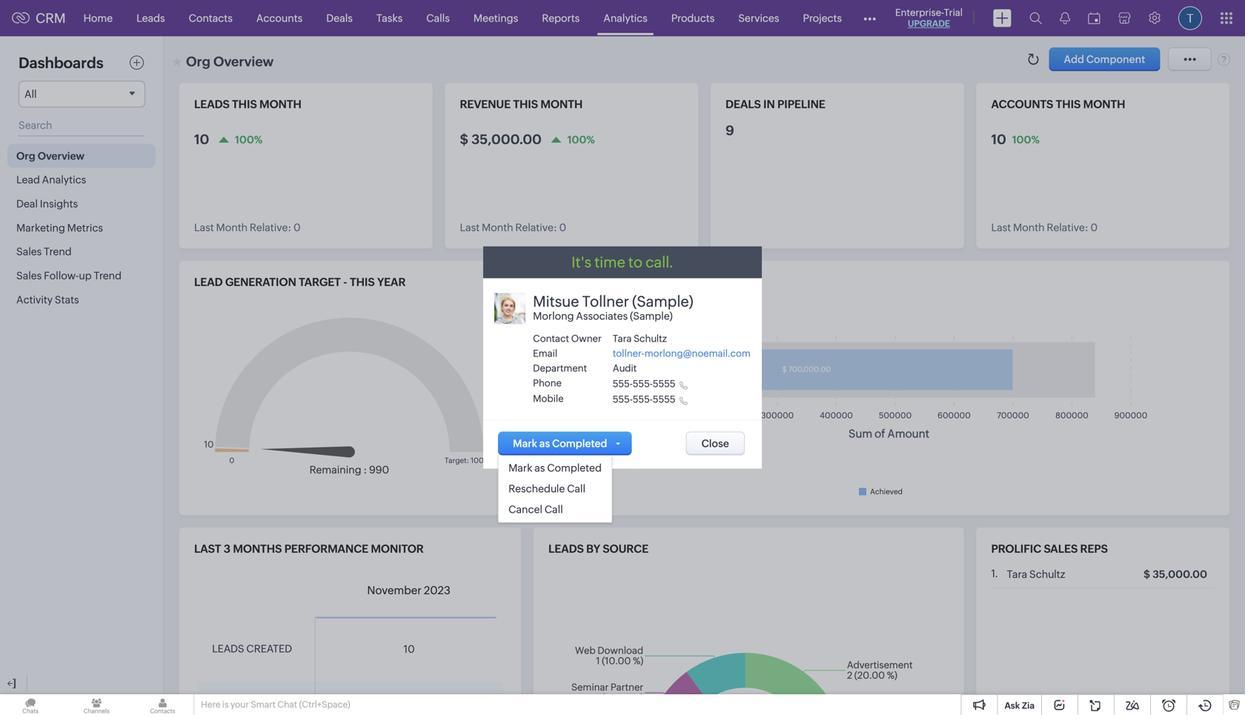 Task type: locate. For each thing, give the bounding box(es) containing it.
call
[[567, 483, 586, 495], [545, 504, 563, 516]]

tara schultz for 1.
[[1007, 569, 1066, 580]]

2 horizontal spatial relative:
[[1047, 222, 1089, 234]]

revenue
[[460, 98, 511, 111], [549, 276, 600, 289]]

0 horizontal spatial target
[[299, 276, 341, 289]]

tasks
[[377, 12, 403, 24]]

sales up activity
[[16, 270, 42, 282]]

1 vertical spatial sales
[[16, 270, 42, 282]]

0 vertical spatial as
[[540, 438, 550, 450]]

1 - from the left
[[343, 276, 348, 289]]

reschedule
[[509, 483, 565, 495]]

0 horizontal spatial 10
[[194, 132, 209, 147]]

2 horizontal spatial month
[[1084, 98, 1126, 111]]

0 horizontal spatial analytics
[[42, 174, 86, 186]]

monitor
[[371, 543, 424, 556]]

november
[[367, 584, 422, 597]]

tollner-morlong@noemail.com link
[[613, 348, 751, 359]]

trend right up
[[94, 270, 122, 282]]

1 sales from the top
[[16, 246, 42, 258]]

0 vertical spatial schultz
[[634, 333, 667, 344]]

schultz up tollner-
[[634, 333, 667, 344]]

tara schultz up tollner-
[[613, 333, 667, 344]]

leads by source
[[549, 543, 649, 556]]

month
[[216, 222, 248, 234], [482, 222, 514, 234], [1014, 222, 1045, 234]]

2 555-555-5555 from the top
[[613, 394, 676, 405]]

0 horizontal spatial 35,000.00
[[472, 132, 542, 147]]

2 horizontal spatial 10
[[992, 132, 1007, 147]]

1 horizontal spatial 100%
[[568, 134, 595, 146]]

this for revenue
[[513, 98, 538, 111]]

2 last from the left
[[460, 222, 480, 234]]

tara schultz down prolific sales reps
[[1007, 569, 1066, 580]]

1 horizontal spatial schultz
[[1030, 569, 1066, 580]]

3 last from the left
[[992, 222, 1012, 234]]

home
[[83, 12, 113, 24]]

org overview link
[[7, 144, 156, 168]]

0 horizontal spatial schultz
[[634, 333, 667, 344]]

calls
[[427, 12, 450, 24]]

2 horizontal spatial 100%
[[1013, 134, 1040, 146]]

analytics down overview
[[42, 174, 86, 186]]

accounts
[[256, 12, 303, 24]]

morlong
[[533, 310, 574, 322]]

reports link
[[530, 0, 592, 36]]

1 horizontal spatial analytics
[[604, 12, 648, 24]]

call.
[[646, 254, 674, 271]]

1 vertical spatial $ 35,000.00
[[1144, 569, 1208, 580]]

1 vertical spatial leads
[[549, 543, 584, 556]]

leads created
[[212, 643, 292, 655]]

0 horizontal spatial last
[[194, 222, 214, 234]]

2 month from the left
[[541, 98, 583, 111]]

tara schultz for contact owner
[[613, 333, 667, 344]]

0 horizontal spatial revenue
[[460, 98, 511, 111]]

1 vertical spatial analytics
[[42, 174, 86, 186]]

1 horizontal spatial year
[[680, 276, 709, 289]]

last month relative: 0 for 10
[[194, 222, 301, 234]]

1 horizontal spatial $ 35,000.00
[[1144, 569, 1208, 580]]

1 horizontal spatial -
[[646, 276, 651, 289]]

audit
[[613, 363, 637, 374]]

target right generation
[[299, 276, 341, 289]]

month for 10
[[216, 222, 248, 234]]

target
[[299, 276, 341, 289], [602, 276, 644, 289]]

None button
[[1050, 47, 1161, 71], [686, 432, 745, 456], [1050, 47, 1161, 71], [686, 432, 745, 456]]

leads link
[[125, 0, 177, 36]]

0 vertical spatial 35,000.00
[[472, 132, 542, 147]]

insights
[[40, 198, 78, 210]]

your
[[231, 700, 249, 710]]

deals
[[326, 12, 353, 24]]

morlong@noemail.com
[[645, 348, 751, 359]]

1 horizontal spatial 0
[[559, 222, 567, 234]]

mark
[[513, 438, 538, 450], [509, 462, 533, 474]]

1 last from the left
[[194, 222, 214, 234]]

1 555-555-5555 from the top
[[613, 379, 676, 390]]

1 vertical spatial $
[[1144, 569, 1151, 580]]

0 vertical spatial revenue
[[460, 98, 511, 111]]

1 vertical spatial 5555
[[653, 394, 676, 405]]

2 month from the left
[[482, 222, 514, 234]]

lead generation target - this year
[[194, 276, 406, 289]]

0 horizontal spatial last month relative: 0
[[194, 222, 301, 234]]

1 horizontal spatial relative:
[[516, 222, 557, 234]]

tara schultz
[[613, 333, 667, 344], [1007, 569, 1066, 580]]

3 0 from the left
[[1091, 222, 1098, 234]]

trend
[[44, 246, 72, 258], [94, 270, 122, 282]]

0 vertical spatial sales
[[16, 246, 42, 258]]

555-555-5555 for mobile
[[613, 394, 676, 405]]

1 horizontal spatial trend
[[94, 270, 122, 282]]

1 horizontal spatial last
[[460, 222, 480, 234]]

1 month from the left
[[260, 98, 302, 111]]

1 horizontal spatial call
[[567, 483, 586, 495]]

10 down the leads this month
[[194, 132, 209, 147]]

0 horizontal spatial tara schultz
[[613, 333, 667, 344]]

5555
[[653, 379, 676, 390], [653, 394, 676, 405]]

month for $ 35,000.00
[[482, 222, 514, 234]]

ask
[[1005, 701, 1020, 711]]

0 vertical spatial analytics
[[604, 12, 648, 24]]

1 vertical spatial completed
[[547, 462, 602, 474]]

sales
[[16, 246, 42, 258], [16, 270, 42, 282]]

3 month from the left
[[1084, 98, 1126, 111]]

schultz down prolific sales reps
[[1030, 569, 1066, 580]]

sales for sales follow-up trend
[[16, 270, 42, 282]]

tollner-morlong@noemail.com
[[613, 348, 751, 359]]

contact owner
[[533, 333, 602, 344]]

crm
[[36, 11, 66, 26]]

analytics right reports in the left top of the page
[[604, 12, 648, 24]]

0 horizontal spatial $
[[460, 132, 469, 147]]

1 relative: from the left
[[250, 222, 291, 234]]

0 horizontal spatial month
[[260, 98, 302, 111]]

activity stats link
[[7, 288, 156, 312]]

100% down revenue this month
[[568, 134, 595, 146]]

mark as completed down mobile
[[513, 438, 608, 450]]

2 horizontal spatial last
[[992, 222, 1012, 234]]

0 horizontal spatial 100%
[[235, 134, 263, 146]]

1 year from the left
[[377, 276, 406, 289]]

(sample)
[[633, 293, 694, 310], [630, 310, 673, 322]]

0 horizontal spatial call
[[545, 504, 563, 516]]

call right reschedule
[[567, 483, 586, 495]]

1 last month relative: 0 from the left
[[194, 222, 301, 234]]

morlong associates (sample) link
[[533, 310, 719, 322]]

accounts link
[[245, 0, 315, 36]]

sales for sales trend
[[16, 246, 42, 258]]

100%
[[235, 134, 263, 146], [568, 134, 595, 146], [1013, 134, 1040, 146]]

tara up tollner-
[[613, 333, 632, 344]]

2 horizontal spatial 0
[[1091, 222, 1098, 234]]

chats image
[[0, 695, 61, 716]]

$ 35,000.00
[[460, 132, 542, 147], [1144, 569, 1208, 580]]

0 horizontal spatial trend
[[44, 246, 72, 258]]

0 horizontal spatial year
[[377, 276, 406, 289]]

2 100% from the left
[[568, 134, 595, 146]]

100% for 10
[[235, 134, 263, 146]]

0 horizontal spatial relative:
[[250, 222, 291, 234]]

revenue for revenue this month
[[460, 98, 511, 111]]

0 vertical spatial tara
[[613, 333, 632, 344]]

as up reschedule
[[535, 462, 545, 474]]

last
[[194, 543, 221, 556]]

trend down marketing metrics
[[44, 246, 72, 258]]

created
[[246, 643, 292, 655]]

1 vertical spatial 35,000.00
[[1153, 569, 1208, 580]]

activity stats
[[16, 294, 79, 306]]

35,000.00
[[472, 132, 542, 147], [1153, 569, 1208, 580]]

contacts link
[[177, 0, 245, 36]]

100% down accounts
[[1013, 134, 1040, 146]]

tara for 1.
[[1007, 569, 1028, 580]]

1 vertical spatial tara
[[1007, 569, 1028, 580]]

reports
[[542, 12, 580, 24]]

it's
[[572, 254, 592, 271]]

this for accounts
[[1056, 98, 1081, 111]]

completed
[[552, 438, 608, 450], [547, 462, 602, 474]]

meetings link
[[462, 0, 530, 36]]

org
[[16, 150, 35, 162]]

10 100%
[[992, 132, 1040, 147]]

0 horizontal spatial $ 35,000.00
[[460, 132, 542, 147]]

1 horizontal spatial last month relative: 0
[[460, 222, 567, 234]]

1 5555 from the top
[[653, 379, 676, 390]]

1 horizontal spatial revenue
[[549, 276, 600, 289]]

0 vertical spatial mark
[[513, 438, 538, 450]]

completed up 'reschedule call'
[[547, 462, 602, 474]]

1 horizontal spatial 35,000.00
[[1153, 569, 1208, 580]]

0 vertical spatial call
[[567, 483, 586, 495]]

1 vertical spatial tara schultz
[[1007, 569, 1066, 580]]

1 horizontal spatial target
[[602, 276, 644, 289]]

1 horizontal spatial tara
[[1007, 569, 1028, 580]]

2 - from the left
[[646, 276, 651, 289]]

2 5555 from the top
[[653, 394, 676, 405]]

1 horizontal spatial month
[[482, 222, 514, 234]]

10 down the november 2023
[[404, 644, 415, 655]]

tara right 1. at the bottom right of the page
[[1007, 569, 1028, 580]]

0 vertical spatial tara schultz
[[613, 333, 667, 344]]

2 relative: from the left
[[516, 222, 557, 234]]

last month relative: 0
[[194, 222, 301, 234], [460, 222, 567, 234], [992, 222, 1098, 234]]

1 vertical spatial mark as completed
[[509, 462, 602, 474]]

2 target from the left
[[602, 276, 644, 289]]

in
[[764, 98, 775, 111]]

1 0 from the left
[[294, 222, 301, 234]]

products link
[[660, 0, 727, 36]]

revenue this month
[[460, 98, 583, 111]]

help image
[[1218, 53, 1231, 66]]

completed down mobile
[[552, 438, 608, 450]]

10 down accounts
[[992, 132, 1007, 147]]

0 horizontal spatial -
[[343, 276, 348, 289]]

trial
[[944, 7, 963, 18]]

100% inside 10 100%
[[1013, 134, 1040, 146]]

2 horizontal spatial last month relative: 0
[[992, 222, 1098, 234]]

month
[[260, 98, 302, 111], [541, 98, 583, 111], [1084, 98, 1126, 111]]

prolific
[[992, 543, 1042, 556]]

0 vertical spatial 555-555-5555
[[613, 379, 676, 390]]

mark as completed
[[513, 438, 608, 450], [509, 462, 602, 474]]

100% down the leads this month
[[235, 134, 263, 146]]

1 vertical spatial revenue
[[549, 276, 600, 289]]

this
[[232, 98, 257, 111], [513, 98, 538, 111], [1056, 98, 1081, 111], [350, 276, 375, 289], [653, 276, 678, 289]]

0 horizontal spatial 0
[[294, 222, 301, 234]]

services
[[739, 12, 780, 24]]

1 horizontal spatial $
[[1144, 569, 1151, 580]]

deals link
[[315, 0, 365, 36]]

mitsue tollner (sample) morlong associates (sample)
[[533, 293, 694, 322]]

1 month from the left
[[216, 222, 248, 234]]

1 100% from the left
[[235, 134, 263, 146]]

2 horizontal spatial month
[[1014, 222, 1045, 234]]

leads for leads created
[[212, 643, 244, 655]]

1 horizontal spatial tara schultz
[[1007, 569, 1066, 580]]

0 vertical spatial $
[[460, 132, 469, 147]]

0 vertical spatial leads
[[194, 98, 230, 111]]

1 horizontal spatial month
[[541, 98, 583, 111]]

0 for $ 35,000.00
[[559, 222, 567, 234]]

2 last month relative: 0 from the left
[[460, 222, 567, 234]]

1 vertical spatial 555-555-5555
[[613, 394, 676, 405]]

2 0 from the left
[[559, 222, 567, 234]]

chat
[[278, 700, 297, 710]]

2 sales from the top
[[16, 270, 42, 282]]

as down mobile
[[540, 438, 550, 450]]

0 horizontal spatial tara
[[613, 333, 632, 344]]

services link
[[727, 0, 791, 36]]

2 vertical spatial leads
[[212, 643, 244, 655]]

3 100% from the left
[[1013, 134, 1040, 146]]

sales down marketing
[[16, 246, 42, 258]]

revenue target - this year
[[549, 276, 709, 289]]

last 3 months performance monitor
[[194, 543, 424, 556]]

0 vertical spatial trend
[[44, 246, 72, 258]]

lead analytics
[[16, 174, 86, 186]]

1 vertical spatial call
[[545, 504, 563, 516]]

as
[[540, 438, 550, 450], [535, 462, 545, 474]]

year
[[377, 276, 406, 289], [680, 276, 709, 289]]

it's time to call.
[[572, 254, 674, 271]]

call down 'reschedule call'
[[545, 504, 563, 516]]

0 vertical spatial 5555
[[653, 379, 676, 390]]

analytics link
[[592, 0, 660, 36]]

mark as completed up 'reschedule call'
[[509, 462, 602, 474]]

0 horizontal spatial month
[[216, 222, 248, 234]]

Search text field
[[19, 115, 145, 136]]

1 vertical spatial schultz
[[1030, 569, 1066, 580]]

month for 10
[[260, 98, 302, 111]]

target up the mitsue tollner (sample) link
[[602, 276, 644, 289]]



Task type: describe. For each thing, give the bounding box(es) containing it.
relative: for 10
[[250, 222, 291, 234]]

metrics
[[67, 222, 103, 234]]

1 target from the left
[[299, 276, 341, 289]]

deal
[[16, 198, 38, 210]]

to
[[629, 254, 643, 271]]

leads for leads by source
[[549, 543, 584, 556]]

revenue for revenue target - this year
[[549, 276, 600, 289]]

mitsue
[[533, 293, 579, 310]]

owner
[[571, 333, 602, 344]]

marketing metrics link
[[7, 216, 156, 240]]

stats
[[55, 294, 79, 306]]

0 vertical spatial $ 35,000.00
[[460, 132, 542, 147]]

sales trend link
[[7, 240, 156, 264]]

0 vertical spatial completed
[[552, 438, 608, 450]]

100% for $ 35,000.00
[[568, 134, 595, 146]]

cancel
[[509, 504, 543, 516]]

sales
[[1044, 543, 1078, 556]]

leads for leads this month
[[194, 98, 230, 111]]

projects link
[[791, 0, 854, 36]]

prolific sales reps
[[992, 543, 1108, 556]]

products
[[672, 12, 715, 24]]

call for cancel call
[[545, 504, 563, 516]]

enterprise-
[[896, 7, 944, 18]]

5555 for phone
[[653, 379, 676, 390]]

3 month from the left
[[1014, 222, 1045, 234]]

deal insights link
[[7, 192, 156, 216]]

last for 10
[[194, 222, 214, 234]]

contacts
[[189, 12, 233, 24]]

tara for contact owner
[[613, 333, 632, 344]]

3 last month relative: 0 from the left
[[992, 222, 1098, 234]]

last for $ 35,000.00
[[460, 222, 480, 234]]

calls link
[[415, 0, 462, 36]]

tollner
[[582, 293, 630, 310]]

3 relative: from the left
[[1047, 222, 1089, 234]]

overview
[[38, 150, 84, 162]]

3
[[224, 543, 231, 556]]

marketing metrics
[[16, 222, 103, 234]]

leads
[[137, 12, 165, 24]]

reps
[[1081, 543, 1108, 556]]

generation
[[225, 276, 296, 289]]

enterprise-trial upgrade
[[896, 7, 963, 29]]

zia
[[1022, 701, 1035, 711]]

1.
[[992, 568, 999, 580]]

lead
[[16, 174, 40, 186]]

1 vertical spatial mark
[[509, 462, 533, 474]]

lead analytics link
[[7, 168, 156, 192]]

1 vertical spatial as
[[535, 462, 545, 474]]

555-555-5555 for phone
[[613, 379, 676, 390]]

source
[[603, 543, 649, 556]]

home link
[[72, 0, 125, 36]]

month for $ 35,000.00
[[541, 98, 583, 111]]

accounts this month
[[992, 98, 1126, 111]]

months
[[233, 543, 282, 556]]

november 2023
[[367, 584, 451, 597]]

up
[[79, 270, 92, 282]]

follow-
[[44, 270, 79, 282]]

activity
[[16, 294, 53, 306]]

sales follow-up trend
[[16, 270, 122, 282]]

mitsue tollner (sample) link
[[533, 293, 719, 310]]

9
[[726, 123, 735, 138]]

1 vertical spatial trend
[[94, 270, 122, 282]]

by
[[587, 543, 601, 556]]

department
[[533, 363, 587, 374]]

(ctrl+space)
[[299, 700, 351, 710]]

deal insights
[[16, 198, 78, 210]]

tollner-
[[613, 348, 645, 359]]

performance
[[285, 543, 369, 556]]

dashboards
[[19, 54, 104, 72]]

1 horizontal spatial 10
[[404, 644, 415, 655]]

phone
[[533, 378, 562, 389]]

analytics inside lead analytics link
[[42, 174, 86, 186]]

contacts image
[[132, 695, 193, 716]]

this for leads
[[232, 98, 257, 111]]

2 year from the left
[[680, 276, 709, 289]]

schultz for 1.
[[1030, 569, 1066, 580]]

analytics inside analytics link
[[604, 12, 648, 24]]

here is your smart chat (ctrl+space)
[[201, 700, 351, 710]]

5555 for mobile
[[653, 394, 676, 405]]

upgrade
[[908, 19, 951, 29]]

2023
[[424, 584, 451, 597]]

leads this month
[[194, 98, 302, 111]]

meetings
[[474, 12, 518, 24]]

smart
[[251, 700, 276, 710]]

schultz for contact owner
[[634, 333, 667, 344]]

0 vertical spatial mark as completed
[[513, 438, 608, 450]]

here
[[201, 700, 221, 710]]

contact
[[533, 333, 569, 344]]

sales follow-up trend link
[[7, 264, 156, 288]]

deals in pipeline
[[726, 98, 826, 111]]

last month relative: 0 for $ 35,000.00
[[460, 222, 567, 234]]

is
[[222, 700, 229, 710]]

org overview
[[16, 150, 84, 162]]

deals
[[726, 98, 761, 111]]

reschedule call
[[509, 483, 586, 495]]

0 for 10
[[294, 222, 301, 234]]

email
[[533, 348, 558, 359]]

call for reschedule call
[[567, 483, 586, 495]]

relative: for $ 35,000.00
[[516, 222, 557, 234]]

lead
[[194, 276, 223, 289]]

channels image
[[66, 695, 127, 716]]

associates
[[576, 310, 628, 322]]

ask zia
[[1005, 701, 1035, 711]]



Task type: vqa. For each thing, say whether or not it's contained in the screenshot.
2nd Month from the right
yes



